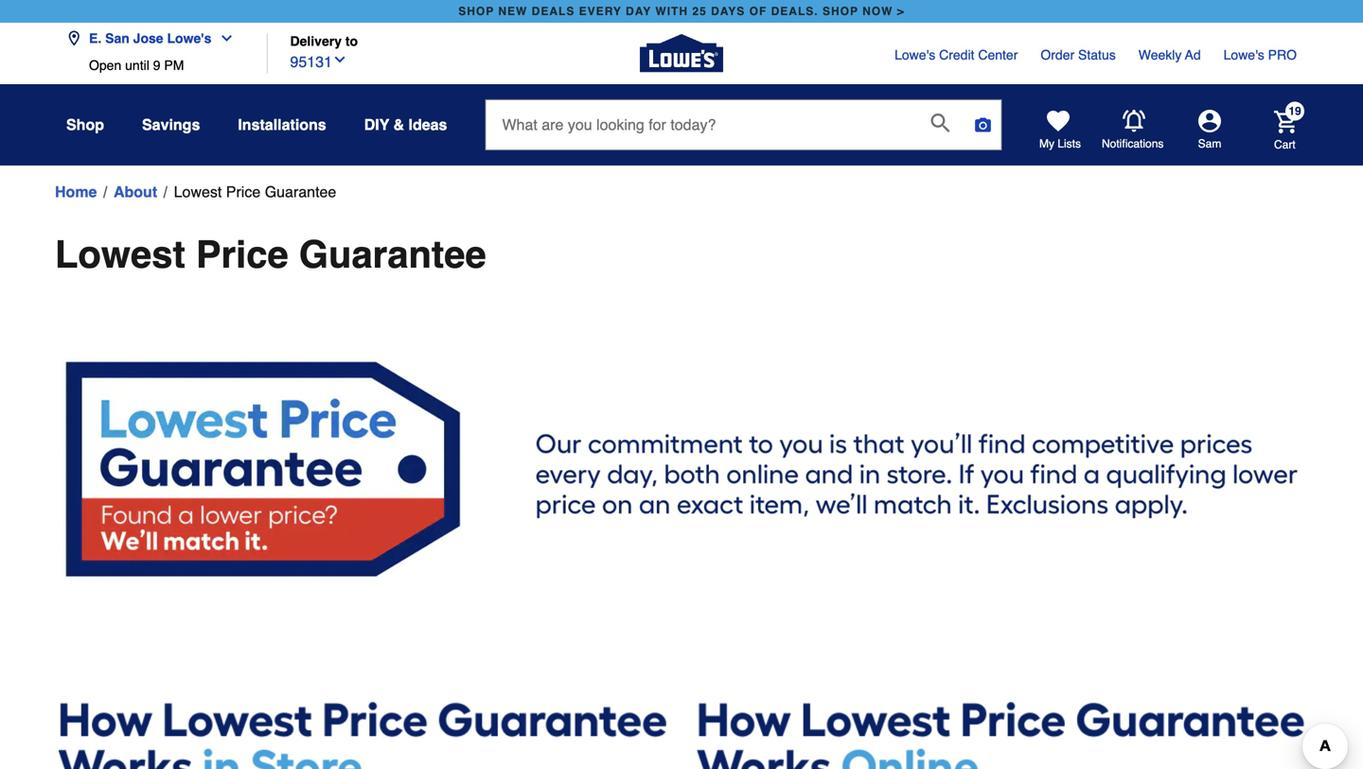 Task type: vqa. For each thing, say whether or not it's contained in the screenshot.
2nd TOOLS from the left
no



Task type: describe. For each thing, give the bounding box(es) containing it.
&
[[393, 116, 404, 134]]

deals.
[[771, 5, 819, 18]]

about link
[[114, 181, 157, 204]]

Search Query text field
[[486, 100, 916, 150]]

every
[[579, 5, 622, 18]]

credit
[[939, 47, 975, 62]]

e.
[[89, 31, 102, 46]]

0 vertical spatial guarantee
[[265, 183, 336, 201]]

savings button
[[142, 108, 200, 142]]

order status link
[[1041, 45, 1116, 64]]

diy
[[364, 116, 389, 134]]

lowe's credit center link
[[895, 45, 1018, 64]]

0 vertical spatial lowest price guarantee
[[174, 183, 336, 201]]

camera image
[[974, 116, 993, 134]]

my
[[1040, 137, 1055, 151]]

95131 button
[[290, 49, 347, 73]]

1 vertical spatial price
[[196, 233, 289, 276]]

how lowest price guarantee works online. image
[[697, 703, 1305, 770]]

days
[[711, 5, 745, 18]]

installations button
[[238, 108, 326, 142]]

open
[[89, 58, 121, 73]]

2 shop from the left
[[823, 5, 859, 18]]

e. san jose lowe's
[[89, 31, 212, 46]]

lowe's home improvement cart image
[[1274, 111, 1297, 133]]

installations
[[238, 116, 326, 134]]

lowe's home improvement notification center image
[[1123, 110, 1146, 133]]

order
[[1041, 47, 1075, 62]]

if you find a qualifying lower price on an exact item, we'll match it. exclusions apply. image
[[55, 306, 1309, 646]]

e. san jose lowe's button
[[66, 19, 242, 58]]

savings
[[142, 116, 200, 134]]

of
[[750, 5, 767, 18]]

0 vertical spatial lowest
[[174, 183, 222, 201]]

notifications
[[1102, 137, 1164, 151]]

lowe's inside button
[[167, 31, 212, 46]]

center
[[978, 47, 1018, 62]]

shop
[[66, 116, 104, 134]]

cart
[[1274, 138, 1296, 151]]

lowe's for lowe's credit center
[[895, 47, 936, 62]]

until
[[125, 58, 149, 73]]

open until 9 pm
[[89, 58, 184, 73]]

home
[[55, 183, 97, 201]]



Task type: locate. For each thing, give the bounding box(es) containing it.
1 vertical spatial lowest
[[55, 233, 185, 276]]

lowest price guarantee down lowest price guarantee link
[[55, 233, 486, 276]]

2 horizontal spatial lowe's
[[1224, 47, 1265, 62]]

search image
[[931, 114, 950, 133]]

0 horizontal spatial shop
[[458, 5, 494, 18]]

delivery to
[[290, 34, 358, 49]]

lowe's left credit on the top of page
[[895, 47, 936, 62]]

0 vertical spatial price
[[226, 183, 261, 201]]

shop button
[[66, 108, 104, 142]]

lowest price guarantee link
[[174, 181, 336, 204]]

lowest price guarantee down the installations button
[[174, 183, 336, 201]]

chevron down image
[[212, 31, 234, 46]]

lowest down about link
[[55, 233, 185, 276]]

shop
[[458, 5, 494, 18], [823, 5, 859, 18]]

lists
[[1058, 137, 1081, 151]]

new
[[498, 5, 528, 18]]

lowe's credit center
[[895, 47, 1018, 62]]

0 horizontal spatial lowe's
[[167, 31, 212, 46]]

jose
[[133, 31, 163, 46]]

shop left now
[[823, 5, 859, 18]]

diy & ideas button
[[364, 108, 447, 142]]

19
[[1289, 105, 1302, 118]]

shop left "new"
[[458, 5, 494, 18]]

>
[[897, 5, 905, 18]]

price down the installations button
[[226, 183, 261, 201]]

now
[[863, 5, 893, 18]]

status
[[1078, 47, 1116, 62]]

sam button
[[1165, 110, 1255, 151]]

95131
[[290, 53, 332, 71]]

weekly ad
[[1139, 47, 1201, 62]]

home link
[[55, 181, 97, 204]]

weekly
[[1139, 47, 1182, 62]]

lowest
[[174, 183, 222, 201], [55, 233, 185, 276]]

lowest right about
[[174, 183, 222, 201]]

diy & ideas
[[364, 116, 447, 134]]

lowe's home improvement lists image
[[1047, 110, 1070, 133]]

ad
[[1185, 47, 1201, 62]]

lowe's pro link
[[1224, 45, 1297, 64]]

lowe's up pm
[[167, 31, 212, 46]]

ideas
[[409, 116, 447, 134]]

my lists link
[[1040, 110, 1081, 151]]

1 vertical spatial guarantee
[[299, 233, 486, 276]]

1 horizontal spatial shop
[[823, 5, 859, 18]]

about
[[114, 183, 157, 201]]

san
[[105, 31, 130, 46]]

day
[[626, 5, 652, 18]]

shop new deals every day with 25 days of deals. shop now > link
[[455, 0, 909, 23]]

25
[[692, 5, 707, 18]]

my lists
[[1040, 137, 1081, 151]]

None search field
[[485, 99, 1002, 168]]

lowe's pro
[[1224, 47, 1297, 62]]

to
[[345, 34, 358, 49]]

lowest price guarantee
[[174, 183, 336, 201], [55, 233, 486, 276]]

price down lowest price guarantee link
[[196, 233, 289, 276]]

location image
[[66, 31, 81, 46]]

weekly ad link
[[1139, 45, 1201, 64]]

sam
[[1198, 137, 1222, 151]]

lowe's for lowe's pro
[[1224, 47, 1265, 62]]

lowe's home improvement logo image
[[640, 12, 723, 95]]

9
[[153, 58, 160, 73]]

chevron down image
[[332, 52, 347, 67]]

1 horizontal spatial lowe's
[[895, 47, 936, 62]]

shop new deals every day with 25 days of deals. shop now >
[[458, 5, 905, 18]]

order status
[[1041, 47, 1116, 62]]

price
[[226, 183, 261, 201], [196, 233, 289, 276]]

deals
[[532, 5, 575, 18]]

lowe's
[[167, 31, 212, 46], [895, 47, 936, 62], [1224, 47, 1265, 62]]

pm
[[164, 58, 184, 73]]

how lowest price guarantee works in store. image
[[59, 703, 667, 770]]

lowe's left pro
[[1224, 47, 1265, 62]]

guarantee
[[265, 183, 336, 201], [299, 233, 486, 276]]

1 shop from the left
[[458, 5, 494, 18]]

delivery
[[290, 34, 342, 49]]

pro
[[1268, 47, 1297, 62]]

with
[[656, 5, 688, 18]]

1 vertical spatial lowest price guarantee
[[55, 233, 486, 276]]



